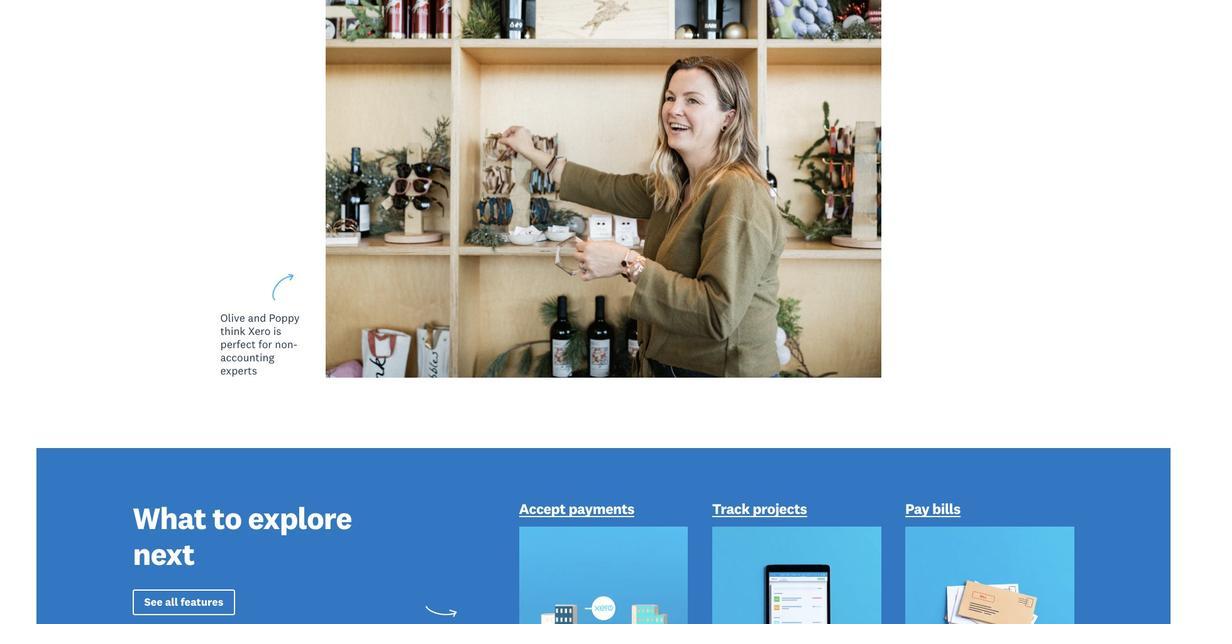 Task type: locate. For each thing, give the bounding box(es) containing it.
payments
[[569, 500, 635, 518]]

accept
[[519, 500, 566, 518]]

accounting
[[220, 351, 275, 365]]

experts
[[220, 364, 257, 378]]

accept payments link
[[519, 500, 635, 521]]

for
[[259, 338, 272, 352]]

bills
[[933, 500, 961, 518]]

pay bills link
[[906, 500, 961, 521]]

poppy
[[269, 311, 300, 325]]

olive
[[220, 311, 245, 325]]

olive and poppy think xero is perfect for non- accounting experts
[[220, 311, 300, 378]]

xero
[[248, 325, 271, 339]]

a person organizing bracelets in a retail store. image
[[326, 0, 882, 378]]

think
[[220, 325, 246, 339]]

track
[[713, 500, 750, 518]]

perfect
[[220, 338, 256, 352]]



Task type: describe. For each thing, give the bounding box(es) containing it.
pay bills
[[906, 500, 961, 518]]

and
[[248, 311, 266, 325]]

accept payments
[[519, 500, 635, 518]]

features
[[181, 596, 224, 609]]

is
[[273, 325, 281, 339]]

all
[[165, 596, 178, 609]]

next
[[133, 535, 195, 573]]

explore
[[248, 500, 352, 538]]

pay
[[906, 500, 930, 518]]

projects
[[753, 500, 807, 518]]

what
[[133, 500, 206, 538]]

see
[[144, 596, 163, 609]]

non-
[[275, 338, 297, 352]]

track projects link
[[713, 500, 807, 521]]

track projects
[[713, 500, 807, 518]]

what to explore next
[[133, 500, 352, 573]]

to
[[212, 500, 242, 538]]

see all features
[[144, 596, 224, 609]]

see all features link
[[133, 590, 235, 616]]



Task type: vqa. For each thing, say whether or not it's contained in the screenshot.
Capture bills and receipts with Hubdoc button
no



